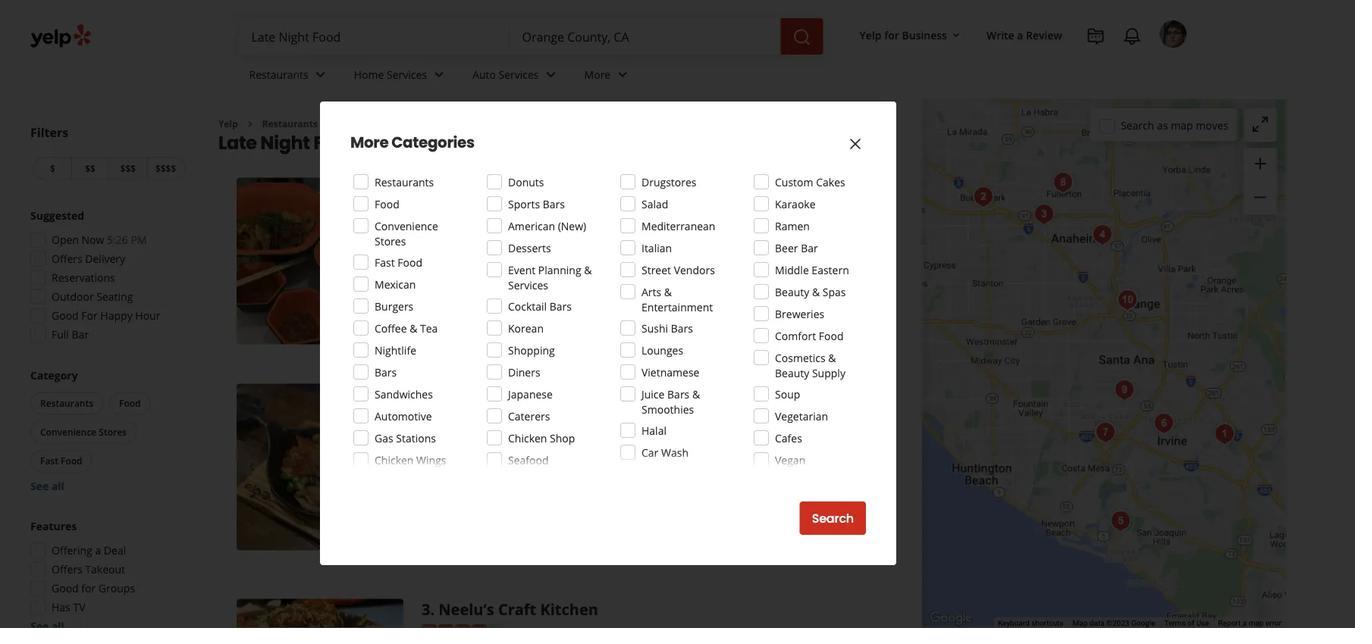 Task type: locate. For each thing, give the bounding box(es) containing it.
the right in
[[520, 502, 536, 516]]

$ button
[[33, 157, 71, 180]]

0 vertical spatial fast
[[375, 255, 395, 270]]

1 horizontal spatial convenience
[[375, 219, 438, 233]]

1 horizontal spatial bar
[[801, 241, 818, 255]]

the up more link
[[503, 271, 519, 286]]

cakes
[[816, 175, 845, 189]]

2 slideshow element from the top
[[237, 384, 403, 551]]

food
[[811, 271, 835, 286]]

bar right full
[[72, 328, 89, 342]]

0 vertical spatial zhangliang malatang - irvine image
[[237, 178, 403, 345]]

pm
[[131, 233, 147, 247]]

0 vertical spatial until
[[453, 250, 475, 264]]

orimori japanese kitchen image
[[1109, 375, 1140, 406]]

seoul eats image
[[1048, 168, 1078, 198]]

fast
[[375, 255, 395, 270], [40, 455, 58, 467]]

0 vertical spatial korean
[[508, 321, 544, 336]]

chicken down gas
[[375, 453, 414, 467]]

. up 4.3 star rating image
[[430, 178, 435, 199]]

0 vertical spatial outdoor
[[52, 290, 94, 304]]

map left error
[[1249, 619, 1264, 628]]

coffee & tea
[[375, 321, 438, 336]]

a for write
[[1017, 28, 1023, 42]]

0 horizontal spatial night
[[620, 271, 646, 286]]

0 vertical spatial a
[[1017, 28, 1023, 42]]

restaurants link right 16 chevron right v2 image
[[262, 118, 318, 130]]

next image
[[379, 252, 397, 270]]

chinese
[[425, 227, 460, 240]]

open for open until midnight
[[422, 456, 450, 471]]

restaurants inside button
[[40, 397, 93, 410]]

keyboard
[[998, 619, 1029, 628]]

0 horizontal spatial chicken
[[375, 453, 414, 467]]

1 slideshow element from the top
[[237, 178, 403, 345]]

0 vertical spatial takeout
[[536, 316, 571, 328]]

comfort food
[[775, 329, 844, 343]]

fast up mexican
[[375, 255, 395, 270]]

bar
[[801, 241, 818, 255], [72, 328, 89, 342]]

1 horizontal spatial of
[[1187, 619, 1194, 628]]

county,
[[433, 130, 505, 155]]

1 horizontal spatial fast
[[375, 255, 395, 270]]

map right as
[[1171, 118, 1193, 133]]

24 chevron down v2 image left auto on the left top
[[430, 66, 448, 84]]

good right craving
[[730, 271, 755, 286]]

outdoor down 'reservations'
[[52, 290, 94, 304]]

all
[[489, 271, 500, 286], [51, 479, 64, 494]]

outdoor
[[52, 290, 94, 304], [437, 316, 474, 328]]

good up has tv
[[52, 582, 79, 596]]

reviews) for oc
[[552, 409, 592, 423]]

16 checkmark v2 image
[[520, 315, 533, 327]]

mexican
[[375, 277, 416, 292]]

more categories dialog
[[0, 0, 1355, 629]]

1 24 chevron down v2 image from the left
[[311, 66, 330, 84]]

services for home services
[[387, 67, 427, 82]]

2 until from the top
[[453, 456, 475, 471]]

services right 'home'
[[387, 67, 427, 82]]

0 horizontal spatial map
[[1171, 118, 1193, 133]]

0 horizontal spatial late
[[599, 271, 618, 286]]

bars for sushi bars
[[671, 321, 693, 336]]

1 vertical spatial until
[[453, 456, 475, 471]]

24 chevron down v2 image inside home services link
[[430, 66, 448, 84]]

beauty inside cosmetics & beauty supply
[[775, 366, 809, 380]]

1 vertical spatial a
[[95, 544, 101, 558]]

0 vertical spatial yelp
[[860, 28, 882, 42]]

2 beauty from the top
[[775, 366, 809, 380]]

food down convenience stores button
[[61, 455, 82, 467]]

1 horizontal spatial late
[[758, 271, 778, 286]]

restaurants inside business categories element
[[249, 67, 308, 82]]

takeout down deal
[[85, 563, 125, 577]]

24 chevron down v2 image inside more link
[[614, 66, 632, 84]]

24 chevron down v2 image for more
[[614, 66, 632, 84]]

1 vertical spatial offers
[[52, 563, 82, 577]]

korean up wings
[[425, 433, 457, 446]]

1 vertical spatial slideshow element
[[237, 384, 403, 551]]

& right the planning at the top of page
[[584, 263, 592, 277]]

nice
[[438, 286, 458, 301]]

search image
[[793, 28, 811, 46]]

for inside button
[[884, 28, 899, 42]]

& right arts
[[664, 285, 672, 299]]

malatang
[[526, 178, 597, 199]]

outdoor seating
[[437, 316, 508, 328]]

& left tea
[[410, 321, 417, 336]]

0 vertical spatial beauty
[[775, 285, 809, 299]]

chicken for chicken shop
[[508, 431, 547, 445]]

1 vertical spatial korean
[[425, 433, 457, 446]]

stores down food button
[[99, 426, 127, 439]]

0 vertical spatial .
[[430, 178, 435, 199]]

come
[[459, 271, 486, 286]]

bars inside juice bars & smoothies
[[667, 387, 689, 402]]

search inside the search button
[[812, 510, 854, 527]]

2 vertical spatial .
[[430, 599, 435, 620]]

more for more
[[584, 67, 611, 82]]

©2023
[[1106, 619, 1129, 628]]

0 vertical spatial bar
[[801, 241, 818, 255]]

1 horizontal spatial map
[[1249, 619, 1264, 628]]

google image
[[926, 609, 976, 629]]

beauty down middle
[[775, 285, 809, 299]]

yelp for yelp for business
[[860, 28, 882, 42]]

reviews) up shop
[[552, 409, 592, 423]]

1 until from the top
[[453, 250, 475, 264]]

2 vertical spatial a
[[1243, 619, 1247, 628]]

fast food up "see all" 'button'
[[40, 455, 82, 467]]

neelu's
[[439, 599, 494, 620]]

1 vertical spatial fast food
[[40, 455, 82, 467]]

wash
[[661, 445, 689, 460]]

user actions element
[[847, 19, 1208, 112]]

food button
[[109, 392, 151, 415]]

1 horizontal spatial good
[[730, 271, 755, 286]]

2 24 chevron down v2 image from the left
[[430, 66, 448, 84]]

0 horizontal spatial outdoor
[[52, 290, 94, 304]]

1 offers from the top
[[52, 252, 82, 266]]

1 horizontal spatial for
[[884, 28, 899, 42]]

slideshow element
[[237, 178, 403, 345], [237, 384, 403, 551]]

0 vertical spatial map
[[1171, 118, 1193, 133]]

1 vertical spatial beauty
[[775, 366, 809, 380]]

korean
[[508, 321, 544, 336], [425, 433, 457, 446]]

0 vertical spatial all
[[489, 271, 500, 286]]

yelp left 16 chevron right v2 image
[[218, 118, 238, 130]]

entertainment
[[641, 300, 713, 314]]

gas stations
[[375, 431, 436, 445]]

convenience stores
[[375, 219, 438, 248], [40, 426, 127, 439]]

open inside group
[[52, 233, 79, 247]]

neelu's craft kitchen image
[[1029, 199, 1059, 230]]

oc
[[534, 384, 556, 405]]

good left spot at top
[[547, 271, 572, 286]]

0 vertical spatial good
[[52, 309, 79, 323]]

1 horizontal spatial 24 chevron down v2 image
[[430, 66, 448, 84]]

takeout down cocktail bars
[[536, 316, 571, 328]]

food up convenience stores button
[[119, 397, 141, 410]]

0 horizontal spatial bar
[[72, 328, 89, 342]]

0 vertical spatial misoolkwan oc image
[[968, 182, 999, 212]]

projects image
[[1087, 27, 1105, 46]]

more inside dialog
[[350, 132, 389, 153]]

beauty down cosmetics
[[775, 366, 809, 380]]

for left business
[[884, 28, 899, 42]]

late
[[599, 271, 618, 286], [758, 271, 778, 286]]

group containing category
[[27, 368, 188, 494]]

2 . from the top
[[430, 384, 435, 405]]

more inside business categories element
[[584, 67, 611, 82]]

1 . from the top
[[430, 178, 435, 199]]

3 24 chevron down v2 image from the left
[[614, 66, 632, 84]]

0 vertical spatial search
[[1121, 118, 1154, 133]]

hour
[[135, 309, 160, 323]]

open now 5:26 pm
[[52, 233, 147, 247]]

pubs
[[469, 433, 491, 446]]

cocktail bars
[[508, 299, 572, 314]]

am
[[501, 250, 518, 264]]

outdoor inside group
[[52, 290, 94, 304]]

1 vertical spatial search
[[812, 510, 854, 527]]

1 vertical spatial .
[[430, 384, 435, 405]]

& up supply
[[828, 351, 836, 365]]

reviews) up (new)
[[546, 203, 586, 217]]

"i am pleased in the variety of comforting meals offered on the menu. plus they are
[[438, 502, 849, 516]]

for for good
[[81, 582, 96, 596]]

all up the good..."
[[489, 271, 500, 286]]

restaurants down more categories
[[375, 175, 434, 189]]

16 checkmark v2 image
[[422, 315, 434, 327]]

0 horizontal spatial fast
[[40, 455, 58, 467]]

1 horizontal spatial korean
[[508, 321, 544, 336]]

1 vertical spatial fast
[[40, 455, 58, 467]]

late down beer
[[758, 271, 778, 286]]

categories
[[391, 132, 474, 153]]

on
[[716, 502, 729, 516]]

open down suggested
[[52, 233, 79, 247]]

& inside event planning & services
[[584, 263, 592, 277]]

nguyen's kitchen image
[[1112, 285, 1143, 315]]

food right next image
[[398, 255, 422, 270]]

& inside arts & entertainment
[[664, 285, 672, 299]]

close image
[[846, 135, 864, 153]]

shopping
[[508, 343, 555, 358]]

group
[[1244, 148, 1277, 215], [26, 208, 188, 347], [27, 368, 188, 494], [26, 519, 188, 629]]

2 horizontal spatial a
[[1243, 619, 1247, 628]]

0 vertical spatial convenience stores
[[375, 219, 438, 248]]

1 horizontal spatial all
[[489, 271, 500, 286]]

1 vertical spatial reviews)
[[552, 409, 592, 423]]

0 horizontal spatial convenience
[[40, 426, 96, 439]]

search as map moves
[[1121, 118, 1228, 133]]

zhangliang malatang - irvine image
[[237, 178, 403, 345], [1209, 419, 1240, 450]]

restaurants down category
[[40, 397, 93, 410]]

None search field
[[239, 18, 826, 55]]

outdoor right 16 checkmark v2 icon
[[437, 316, 474, 328]]

bar for full bar
[[72, 328, 89, 342]]

open down korean button
[[422, 456, 450, 471]]

convenience stores up next image
[[375, 219, 438, 248]]

noodles button
[[516, 226, 559, 241]]

& inside juice bars & smoothies
[[692, 387, 700, 402]]

for for yelp
[[884, 28, 899, 42]]

until down pubs link
[[453, 456, 475, 471]]

1 horizontal spatial more
[[584, 67, 611, 82]]

2 offers from the top
[[52, 563, 82, 577]]

2 horizontal spatial the
[[732, 502, 748, 516]]

0 horizontal spatial a
[[95, 544, 101, 558]]

$$$$
[[155, 162, 176, 175]]

for down offers takeout
[[81, 582, 96, 596]]

comforting
[[587, 502, 642, 516]]

restaurants link up 16 chevron right v2 image
[[237, 55, 342, 99]]

1 vertical spatial for
[[81, 582, 96, 596]]

1 horizontal spatial stores
[[375, 234, 406, 248]]

more right 24 chevron down v2 icon
[[584, 67, 611, 82]]

convenience stores down restaurants button
[[40, 426, 127, 439]]

4.2 star rating image
[[422, 625, 503, 629]]

bar up "middle eastern"
[[801, 241, 818, 255]]

bars for juice bars & smoothies
[[667, 387, 689, 402]]

yelp left business
[[860, 28, 882, 42]]

& for cosmetics & beauty supply
[[828, 351, 836, 365]]

a right "write"
[[1017, 28, 1023, 42]]

0 vertical spatial reviews)
[[546, 203, 586, 217]]

0 horizontal spatial the
[[503, 271, 519, 286]]

sports bars
[[508, 197, 565, 211]]

1 horizontal spatial fast food
[[375, 255, 422, 270]]

a left deal
[[95, 544, 101, 558]]

& up smoothies
[[692, 387, 700, 402]]

3 . from the top
[[430, 599, 435, 620]]

offers down 'offering'
[[52, 563, 82, 577]]

slideshow element for 2
[[237, 384, 403, 551]]

korean down cocktail
[[508, 321, 544, 336]]

24 chevron down v2 image for restaurants
[[311, 66, 330, 84]]

write a review link
[[980, 21, 1068, 49]]

search right plus
[[812, 510, 854, 527]]

a right report
[[1243, 619, 1247, 628]]

open until midnight
[[422, 456, 522, 471]]

restaurants up 16 chevron right v2 image
[[249, 67, 308, 82]]

0 horizontal spatial stores
[[99, 426, 127, 439]]

reviews) for malatang
[[546, 203, 586, 217]]

offers
[[52, 252, 82, 266], [52, 563, 82, 577]]

street
[[641, 263, 671, 277]]

(65 reviews)
[[528, 203, 586, 217]]

late right spot at top
[[599, 271, 618, 286]]

search
[[1121, 118, 1154, 133], [812, 510, 854, 527]]

cocktail
[[508, 299, 547, 314]]

a
[[1017, 28, 1023, 42], [95, 544, 101, 558], [1243, 619, 1247, 628]]

1 vertical spatial misoolkwan oc image
[[237, 384, 403, 551]]

search left as
[[1121, 118, 1154, 133]]

1 horizontal spatial the
[[520, 502, 536, 516]]

. left neelu's
[[430, 599, 435, 620]]

0 vertical spatial chicken
[[508, 431, 547, 445]]

0 horizontal spatial yelp
[[218, 118, 238, 130]]

0 horizontal spatial misoolkwan oc image
[[237, 384, 403, 551]]

0 vertical spatial slideshow element
[[237, 178, 403, 345]]

convenience up next image
[[375, 219, 438, 233]]

1 good from the top
[[52, 309, 79, 323]]

map data ©2023 google
[[1073, 619, 1155, 628]]

restaurants right 16 chevron right v2 image
[[262, 118, 318, 130]]

1 vertical spatial outdoor
[[437, 316, 474, 328]]

misoolkwan oc image
[[968, 182, 999, 212], [237, 384, 403, 551]]

sushi
[[641, 321, 668, 336]]

0 horizontal spatial search
[[812, 510, 854, 527]]

16 chevron right v2 image
[[244, 118, 256, 130]]

& for coffee & tea
[[410, 321, 417, 336]]

1 vertical spatial convenience
[[40, 426, 96, 439]]

1 vertical spatial map
[[1249, 619, 1264, 628]]

yelp inside button
[[860, 28, 882, 42]]

0 vertical spatial stores
[[375, 234, 406, 248]]

fast up "see all" 'button'
[[40, 455, 58, 467]]

offered
[[677, 502, 713, 516]]

smoothies
[[641, 402, 694, 417]]

irvine
[[610, 178, 654, 199]]

google
[[1131, 619, 1155, 628]]

1 vertical spatial takeout
[[85, 563, 125, 577]]

fast food inside button
[[40, 455, 82, 467]]

stores up next image
[[375, 234, 406, 248]]

comfort
[[775, 329, 816, 343]]

misoolkwan oc image inside map region
[[968, 182, 999, 212]]

desserts
[[508, 241, 551, 255]]

services left 24 chevron down v2 icon
[[499, 67, 539, 82]]

0 horizontal spatial for
[[81, 582, 96, 596]]

4.3 star rating image
[[422, 203, 503, 218]]

offers up 'reservations'
[[52, 252, 82, 266]]

1 horizontal spatial open
[[422, 456, 450, 471]]

all right see
[[51, 479, 64, 494]]

features
[[30, 519, 77, 534]]

more left categories at the left top
[[350, 132, 389, 153]]

2 horizontal spatial 24 chevron down v2 image
[[614, 66, 632, 84]]

bar inside more categories dialog
[[801, 241, 818, 255]]

1 horizontal spatial night
[[781, 271, 809, 286]]

good up full
[[52, 309, 79, 323]]

kitchen
[[540, 599, 598, 620]]

$$$$ button
[[147, 157, 185, 180]]

1 horizontal spatial a
[[1017, 28, 1023, 42]]

2 good from the top
[[52, 582, 79, 596]]

misoolkwan oc link
[[439, 384, 556, 405]]

arts
[[641, 285, 661, 299]]

1 vertical spatial more
[[350, 132, 389, 153]]

0 horizontal spatial convenience stores
[[40, 426, 127, 439]]

1 horizontal spatial search
[[1121, 118, 1154, 133]]

24 chevron down v2 image
[[311, 66, 330, 84], [430, 66, 448, 84], [614, 66, 632, 84]]

chicken up seafood
[[508, 431, 547, 445]]

. up the automotive
[[430, 384, 435, 405]]

0 horizontal spatial more
[[350, 132, 389, 153]]

event planning & services
[[508, 263, 592, 292]]

of right variety on the left
[[575, 502, 585, 516]]

map region
[[842, 0, 1355, 629]]

1 horizontal spatial outdoor
[[437, 316, 474, 328]]

1 horizontal spatial misoolkwan oc image
[[968, 182, 999, 212]]

0 vertical spatial for
[[884, 28, 899, 42]]

until up come
[[453, 250, 475, 264]]

1 vertical spatial good
[[52, 582, 79, 596]]

search for search
[[812, 510, 854, 527]]

night left food
[[781, 271, 809, 286]]

good
[[547, 271, 572, 286], [730, 271, 755, 286]]

convenience down restaurants button
[[40, 426, 96, 439]]

stores inside button
[[99, 426, 127, 439]]

home services
[[354, 67, 427, 82]]

2
[[422, 384, 430, 405]]

seating
[[476, 316, 508, 328]]

convenience stores inside more categories dialog
[[375, 219, 438, 248]]

1 vertical spatial open
[[422, 456, 450, 471]]

0 horizontal spatial korean
[[425, 433, 457, 446]]

1 vertical spatial stores
[[99, 426, 127, 439]]

the right on
[[732, 502, 748, 516]]

food right night
[[313, 130, 358, 155]]

of left use
[[1187, 619, 1194, 628]]

24 chevron down v2 image left 'home'
[[311, 66, 330, 84]]

& inside cosmetics & beauty supply
[[828, 351, 836, 365]]

moves
[[1196, 118, 1228, 133]]

1 vertical spatial zhangliang malatang - irvine image
[[1209, 419, 1240, 450]]

zhangliang
[[439, 178, 522, 199]]

1
[[422, 178, 430, 199]]

coffee
[[375, 321, 407, 336]]

chicken
[[508, 431, 547, 445], [375, 453, 414, 467]]

0 vertical spatial open
[[52, 233, 79, 247]]

0 horizontal spatial fast food
[[40, 455, 82, 467]]

1 horizontal spatial chicken
[[508, 431, 547, 445]]

1 horizontal spatial zhangliang malatang - irvine image
[[1209, 419, 1240, 450]]

pubs button
[[466, 432, 494, 447]]

services down event
[[508, 278, 548, 292]]

cosmetics & beauty supply
[[775, 351, 845, 380]]

fast food up mexican
[[375, 255, 422, 270]]

0 horizontal spatial takeout
[[85, 563, 125, 577]]

food
[[313, 130, 358, 155], [375, 197, 399, 211], [398, 255, 422, 270], [819, 329, 844, 343], [119, 397, 141, 410], [61, 455, 82, 467]]

& left 'spas'
[[812, 285, 820, 299]]

24 chevron down v2 image right 24 chevron down v2 icon
[[614, 66, 632, 84]]

0 vertical spatial fast food
[[375, 255, 422, 270]]

1 beauty from the top
[[775, 285, 809, 299]]

0 horizontal spatial 24 chevron down v2 image
[[311, 66, 330, 84]]

halal
[[641, 423, 667, 438]]

4.3
[[510, 203, 525, 217]]

night left if
[[620, 271, 646, 286]]

0 vertical spatial offers
[[52, 252, 82, 266]]

tacos los cholos - anaheim image
[[1087, 220, 1118, 250]]



Task type: vqa. For each thing, say whether or not it's contained in the screenshot.
Food Court inside the button
no



Task type: describe. For each thing, give the bounding box(es) containing it.
good for good for groups
[[52, 582, 79, 596]]

restaurants button
[[30, 392, 103, 415]]

planning
[[538, 263, 581, 277]]

category
[[30, 369, 78, 383]]

services inside event planning & services
[[508, 278, 548, 292]]

very
[[838, 271, 859, 286]]

chinese link
[[422, 226, 463, 241]]

report a map error
[[1218, 619, 1281, 628]]

expand map image
[[1251, 115, 1269, 133]]

eastern
[[812, 263, 849, 277]]

a for report
[[1243, 619, 1247, 628]]

"we
[[438, 271, 456, 286]]

a for offering
[[95, 544, 101, 558]]

1 horizontal spatial takeout
[[536, 316, 571, 328]]

3
[[422, 599, 430, 620]]

korean inside more categories dialog
[[508, 321, 544, 336]]

business categories element
[[237, 55, 1187, 99]]

noodles
[[519, 227, 556, 240]]

. for 2
[[430, 384, 435, 405]]

you're
[[658, 271, 688, 286]]

late
[[218, 130, 257, 155]]

joey newport beach image
[[1106, 507, 1136, 537]]

am
[[448, 502, 463, 516]]

automotive
[[375, 409, 432, 423]]

group containing features
[[26, 519, 188, 629]]

business
[[902, 28, 947, 42]]

mediterranean
[[641, 219, 715, 233]]

convenience inside more categories dialog
[[375, 219, 438, 233]]

0 vertical spatial restaurants link
[[237, 55, 342, 99]]

group containing suggested
[[26, 208, 188, 347]]

fast inside fast food button
[[40, 455, 58, 467]]

sushi bars
[[641, 321, 693, 336]]

wings
[[416, 453, 446, 467]]

see all
[[30, 479, 64, 494]]

deal
[[104, 544, 126, 558]]

sports
[[508, 197, 540, 211]]

yelp link
[[218, 118, 238, 130]]

event
[[508, 263, 535, 277]]

slideshow element for 1
[[237, 178, 403, 345]]

street vendors
[[641, 263, 715, 277]]

previous image
[[243, 458, 261, 477]]

salad
[[641, 197, 668, 211]]

breweries
[[775, 307, 824, 321]]

24 chevron down v2 image for home services
[[430, 66, 448, 84]]

terms of use
[[1164, 619, 1209, 628]]

more for more categories
[[350, 132, 389, 153]]

drugstores
[[641, 175, 696, 189]]

error
[[1266, 619, 1281, 628]]

chicken shop
[[508, 431, 575, 445]]

groups
[[98, 582, 135, 596]]

very nice good..."
[[438, 271, 859, 301]]

filters
[[30, 124, 68, 141]]

1 vertical spatial restaurants link
[[262, 118, 318, 130]]

1 vertical spatial all
[[51, 479, 64, 494]]

(929 reviews)
[[528, 409, 592, 423]]

custom cakes
[[775, 175, 845, 189]]

hot pot link
[[470, 226, 510, 241]]

& for arts & entertainment
[[664, 285, 672, 299]]

restaurants inside more categories dialog
[[375, 175, 434, 189]]

chinese button
[[422, 226, 463, 241]]

nightlife
[[375, 343, 416, 358]]

chicken wings
[[375, 453, 446, 467]]

anjin image
[[1090, 418, 1121, 448]]

good for good for happy hour
[[52, 309, 79, 323]]

as
[[1157, 118, 1168, 133]]

2 good from the left
[[730, 271, 755, 286]]

offers for offers takeout
[[52, 563, 82, 577]]

noodles link
[[516, 226, 559, 241]]

search button
[[800, 502, 866, 535]]

they
[[808, 502, 830, 516]]

tv
[[73, 601, 85, 615]]

stations
[[396, 431, 436, 445]]

karaoke
[[775, 197, 816, 211]]

4.6 star rating image
[[422, 410, 503, 425]]

offers for offers delivery
[[52, 252, 82, 266]]

has
[[52, 601, 70, 615]]

. for 1
[[430, 178, 435, 199]]

see all button
[[30, 479, 64, 494]]

bcd tofu house image
[[1149, 409, 1179, 439]]

neelu's craft kitchen link
[[439, 599, 598, 620]]

shop
[[550, 431, 575, 445]]

midnight
[[478, 456, 522, 471]]

more categories
[[350, 132, 474, 153]]

0 horizontal spatial zhangliang malatang - irvine image
[[237, 178, 403, 345]]

notifications image
[[1123, 27, 1141, 46]]

bar for beer bar
[[801, 241, 818, 255]]

"we come all the time  good spot late night if you're craving good late night food
[[438, 271, 835, 286]]

yelp for yelp link
[[218, 118, 238, 130]]

report
[[1218, 619, 1241, 628]]

suggested
[[30, 209, 84, 223]]

16 chevron down v2 image
[[950, 29, 962, 41]]

outdoor for outdoor seating
[[52, 290, 94, 304]]

3 . neelu's craft kitchen
[[422, 599, 598, 620]]

for
[[81, 309, 98, 323]]

terms of use link
[[1164, 619, 1209, 628]]

convenience stores inside button
[[40, 426, 127, 439]]

food right comfort
[[819, 329, 844, 343]]

. for 3
[[430, 599, 435, 620]]

bars for cocktail bars
[[550, 299, 572, 314]]

data
[[1090, 619, 1105, 628]]

chicken for chicken wings
[[375, 453, 414, 467]]

previous image
[[243, 252, 261, 270]]

next image
[[379, 458, 397, 477]]

offers takeout
[[52, 563, 125, 577]]

middle
[[775, 263, 809, 277]]

1 good from the left
[[547, 271, 572, 286]]

report a map error link
[[1218, 619, 1281, 628]]

1 late from the left
[[599, 271, 618, 286]]

services for auto services
[[499, 67, 539, 82]]

map for moves
[[1171, 118, 1193, 133]]

food left 1
[[375, 197, 399, 211]]

korean inside button
[[425, 433, 457, 446]]

& for beauty & spas
[[812, 285, 820, 299]]

terms
[[1164, 619, 1186, 628]]

2 night from the left
[[781, 271, 809, 286]]

2 . misoolkwan oc
[[422, 384, 556, 405]]

zoom in image
[[1251, 155, 1269, 173]]

zoom out image
[[1251, 188, 1269, 207]]

search for search as map moves
[[1121, 118, 1154, 133]]

bars for sports bars
[[543, 197, 565, 211]]

(65 reviews) link
[[528, 201, 586, 218]]

hot
[[473, 227, 489, 240]]

write
[[986, 28, 1014, 42]]

-
[[601, 178, 606, 199]]

1 night from the left
[[620, 271, 646, 286]]

see
[[30, 479, 49, 494]]

map for error
[[1249, 619, 1264, 628]]

auto
[[472, 67, 496, 82]]

caterers
[[508, 409, 550, 423]]

stores inside convenience stores
[[375, 234, 406, 248]]

$$ button
[[71, 157, 109, 180]]

0 horizontal spatial of
[[575, 502, 585, 516]]

fast inside more categories dialog
[[375, 255, 395, 270]]

1 vertical spatial of
[[1187, 619, 1194, 628]]

2 late from the left
[[758, 271, 778, 286]]

fast food inside more categories dialog
[[375, 255, 422, 270]]

sandwiches
[[375, 387, 433, 402]]

are
[[833, 502, 849, 516]]

zhangliang malatang - irvine link
[[439, 178, 654, 199]]

open for open now 5:26 pm
[[52, 233, 79, 247]]

convenience inside button
[[40, 426, 96, 439]]

korean link
[[422, 432, 460, 447]]

has tv
[[52, 601, 85, 615]]

outdoor for outdoor seating
[[437, 316, 474, 328]]

24 chevron down v2 image
[[542, 66, 560, 84]]

keyboard shortcuts button
[[998, 618, 1064, 629]]

if
[[649, 271, 655, 286]]



